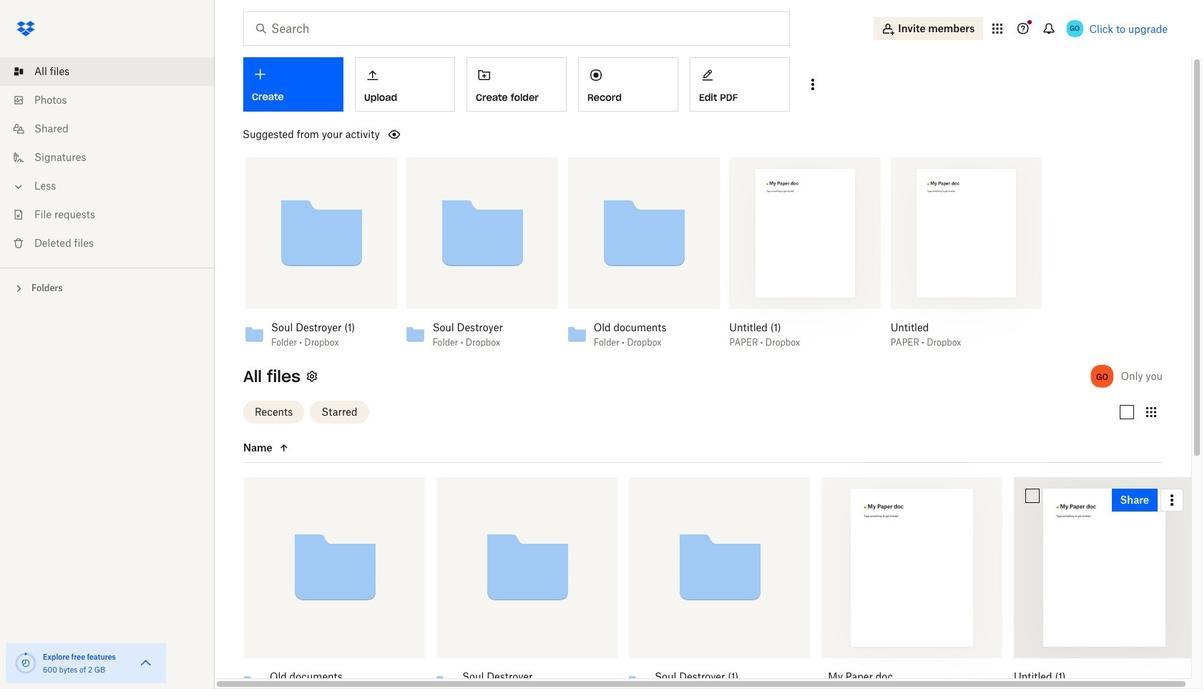 Task type: describe. For each thing, give the bounding box(es) containing it.
file, _ my paper doc.paper row
[[816, 477, 1003, 690]]

file, untitled (1).paper row
[[1009, 477, 1196, 690]]

Search in folder "Dropbox" text field
[[271, 20, 760, 37]]

folder settings image
[[304, 368, 321, 385]]

less image
[[11, 180, 26, 194]]

folder, old documents row
[[238, 477, 425, 690]]



Task type: locate. For each thing, give the bounding box(es) containing it.
folder, soul destroyer (1) row
[[624, 477, 811, 690]]

list
[[0, 49, 215, 268]]

list item
[[0, 57, 215, 86]]

folder, soul destroyer row
[[431, 477, 618, 690]]

dropbox image
[[11, 14, 40, 43]]

quota usage image
[[14, 652, 37, 675]]

quota usage progress bar
[[14, 652, 37, 675]]



Task type: vqa. For each thing, say whether or not it's contained in the screenshot.
Prevent
no



